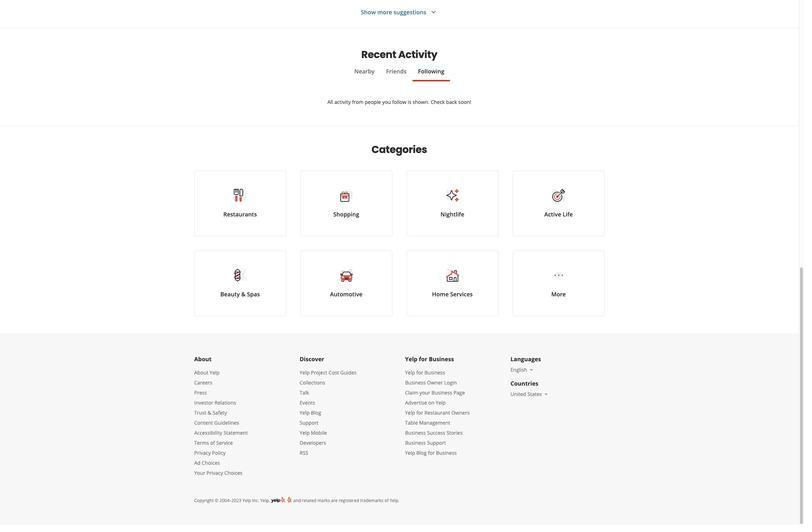 Task type: describe. For each thing, give the bounding box(es) containing it.
shopping
[[333, 211, 359, 218]]

shown.
[[413, 99, 430, 105]]

your
[[194, 470, 205, 477]]

about for about yelp careers press investor relations trust & safety content guidelines accessibility statement terms of service privacy policy ad choices your privacy choices
[[194, 369, 208, 376]]

business up 'yelp blog for business' link
[[405, 440, 426, 447]]

automotive link
[[300, 251, 392, 316]]

yelp inside about yelp careers press investor relations trust & safety content guidelines accessibility statement terms of service privacy policy ad choices your privacy choices
[[210, 369, 220, 376]]

nightlife
[[441, 211, 464, 218]]

business up claim
[[405, 379, 426, 386]]

english button
[[511, 367, 534, 373]]

owner
[[427, 379, 443, 386]]

stories
[[447, 430, 463, 437]]

privacy policy link
[[194, 450, 226, 457]]

talk link
[[300, 390, 309, 396]]

trust & safety link
[[194, 410, 227, 416]]

& inside 'category navigation section' navigation
[[241, 291, 246, 298]]

1 vertical spatial privacy
[[207, 470, 223, 477]]

table
[[405, 420, 418, 426]]

show more suggestions
[[361, 8, 426, 16]]

yelp blog for business link
[[405, 450, 457, 457]]

business up owner
[[425, 369, 445, 376]]

success
[[427, 430, 445, 437]]

life
[[563, 211, 573, 218]]

copyright © 2004–2023 yelp inc. yelp,
[[194, 498, 270, 504]]

yelp for business business owner login claim your business page advertise on yelp yelp for restaurant owners table management business success stories business support yelp blog for business
[[405, 369, 470, 457]]

terms
[[194, 440, 209, 447]]

business down stories
[[436, 450, 457, 457]]

ad choices link
[[194, 460, 220, 467]]

1 vertical spatial of
[[385, 498, 389, 504]]

content guidelines link
[[194, 420, 239, 426]]

owners
[[451, 410, 470, 416]]

project
[[311, 369, 327, 376]]

& inside about yelp careers press investor relations trust & safety content guidelines accessibility statement terms of service privacy policy ad choices your privacy choices
[[208, 410, 211, 416]]

united states button
[[511, 391, 549, 398]]

show
[[361, 8, 376, 16]]

home
[[432, 291, 449, 298]]

yelp for business link
[[405, 369, 445, 376]]

©
[[215, 498, 218, 504]]

collections
[[300, 379, 325, 386]]

yelp left inc.
[[242, 498, 251, 504]]

advertise on yelp link
[[405, 400, 446, 406]]

16 chevron down v2 image for countries
[[543, 392, 549, 397]]

support link
[[300, 420, 319, 426]]

discover
[[300, 355, 324, 363]]

terms of service link
[[194, 440, 233, 447]]

24 chevron down v2 image
[[429, 8, 438, 16]]

careers link
[[194, 379, 212, 386]]

blog inside yelp project cost guides collections talk events yelp blog support yelp mobile developers rss
[[311, 410, 321, 416]]

yelp for business
[[405, 355, 454, 363]]

yelp up yelp for business link
[[405, 355, 418, 363]]

for up yelp for business link
[[419, 355, 427, 363]]

yelp down business support link
[[405, 450, 415, 457]]

for down business support link
[[428, 450, 435, 457]]

countries
[[511, 380, 538, 388]]

16 chevron down v2 image for languages
[[529, 367, 534, 373]]

trust
[[194, 410, 206, 416]]

recent activity
[[361, 48, 437, 62]]

yelp project cost guides link
[[300, 369, 357, 376]]

all activity from people you follow is shown. check back soon!
[[327, 99, 471, 105]]

soon!
[[458, 99, 471, 105]]

accessibility
[[194, 430, 222, 437]]

more
[[551, 291, 566, 298]]

claim
[[405, 390, 418, 396]]

more link
[[513, 251, 605, 316]]

yelp up collections
[[300, 369, 310, 376]]

your
[[420, 390, 430, 396]]

activity
[[398, 48, 437, 62]]

accessibility statement link
[[194, 430, 248, 437]]

follow
[[392, 99, 406, 105]]

activity
[[334, 99, 351, 105]]

yelp mobile link
[[300, 430, 327, 437]]

copyright
[[194, 498, 214, 504]]

blog inside 'yelp for business business owner login claim your business page advertise on yelp yelp for restaurant owners table management business success stories business support yelp blog for business'
[[416, 450, 427, 457]]

friends
[[386, 67, 407, 75]]

on
[[428, 400, 434, 406]]

united states
[[511, 391, 542, 398]]

states
[[528, 391, 542, 398]]

cost
[[329, 369, 339, 376]]

business up yelp for business link
[[429, 355, 454, 363]]

press
[[194, 390, 207, 396]]

languages
[[511, 355, 541, 363]]

are
[[331, 498, 338, 504]]

yelp down support link
[[300, 430, 310, 437]]

yelp logo image
[[271, 497, 285, 504]]

automotive
[[330, 291, 363, 298]]

yelp.
[[390, 498, 399, 504]]

from
[[352, 99, 364, 105]]

management
[[419, 420, 450, 426]]

home services link
[[407, 251, 498, 316]]

yelp up table
[[405, 410, 415, 416]]

developers link
[[300, 440, 326, 447]]

for up the 'business owner login' link
[[416, 369, 423, 376]]



Task type: locate. For each thing, give the bounding box(es) containing it.
check
[[431, 99, 445, 105]]

,
[[285, 498, 287, 504]]

all
[[327, 99, 333, 105]]

business down owner
[[432, 390, 452, 396]]

choices down the privacy policy link
[[202, 460, 220, 467]]

about yelp link
[[194, 369, 220, 376]]

0 horizontal spatial choices
[[202, 460, 220, 467]]

rss link
[[300, 450, 308, 457]]

1 horizontal spatial blog
[[416, 450, 427, 457]]

careers
[[194, 379, 212, 386]]

16 chevron down v2 image inside united states popup button
[[543, 392, 549, 397]]

yelp,
[[260, 498, 270, 504]]

1 vertical spatial 16 chevron down v2 image
[[543, 392, 549, 397]]

0 vertical spatial privacy
[[194, 450, 211, 457]]

your privacy choices link
[[194, 470, 243, 477]]

for down advertise
[[416, 410, 423, 416]]

0 vertical spatial choices
[[202, 460, 220, 467]]

of inside about yelp careers press investor relations trust & safety content guidelines accessibility statement terms of service privacy policy ad choices your privacy choices
[[210, 440, 215, 447]]

about
[[194, 355, 212, 363], [194, 369, 208, 376]]

& right trust
[[208, 410, 211, 416]]

1 vertical spatial choices
[[224, 470, 243, 477]]

1 vertical spatial blog
[[416, 450, 427, 457]]

restaurants
[[223, 211, 257, 218]]

0 horizontal spatial support
[[300, 420, 319, 426]]

0 horizontal spatial &
[[208, 410, 211, 416]]

content
[[194, 420, 213, 426]]

1 vertical spatial &
[[208, 410, 211, 416]]

16 chevron down v2 image
[[529, 367, 534, 373], [543, 392, 549, 397]]

press link
[[194, 390, 207, 396]]

inc.
[[252, 498, 259, 504]]

tab list containing nearby
[[194, 67, 605, 81]]

business owner login link
[[405, 379, 457, 386]]

about inside about yelp careers press investor relations trust & safety content guidelines accessibility statement terms of service privacy policy ad choices your privacy choices
[[194, 369, 208, 376]]

2 about from the top
[[194, 369, 208, 376]]

blog up support link
[[311, 410, 321, 416]]

restaurants link
[[194, 171, 286, 236]]

developers
[[300, 440, 326, 447]]

yelp up careers link
[[210, 369, 220, 376]]

beauty & spas link
[[194, 251, 286, 316]]

about yelp careers press investor relations trust & safety content guidelines accessibility statement terms of service privacy policy ad choices your privacy choices
[[194, 369, 248, 477]]

advertise
[[405, 400, 427, 406]]

1 about from the top
[[194, 355, 212, 363]]

about up about yelp link
[[194, 355, 212, 363]]

1 horizontal spatial &
[[241, 291, 246, 298]]

category navigation section navigation
[[187, 126, 612, 334]]

0 vertical spatial blog
[[311, 410, 321, 416]]

0 vertical spatial about
[[194, 355, 212, 363]]

and related marks are registered trademarks of yelp.
[[292, 498, 399, 504]]

0 vertical spatial &
[[241, 291, 246, 298]]

about for about
[[194, 355, 212, 363]]

16 chevron down v2 image right states
[[543, 392, 549, 397]]

recent
[[361, 48, 396, 62]]

1 vertical spatial about
[[194, 369, 208, 376]]

following
[[418, 67, 444, 75]]

business down table
[[405, 430, 426, 437]]

active life link
[[513, 171, 605, 236]]

yelp
[[405, 355, 418, 363], [210, 369, 220, 376], [300, 369, 310, 376], [405, 369, 415, 376], [436, 400, 446, 406], [300, 410, 310, 416], [405, 410, 415, 416], [300, 430, 310, 437], [405, 450, 415, 457], [242, 498, 251, 504]]

investor
[[194, 400, 213, 406]]

yelp up claim
[[405, 369, 415, 376]]

choices down policy
[[224, 470, 243, 477]]

1 horizontal spatial of
[[385, 498, 389, 504]]

blog down business support link
[[416, 450, 427, 457]]

rss
[[300, 450, 308, 457]]

guides
[[340, 369, 357, 376]]

active
[[544, 211, 561, 218]]

nearby
[[354, 67, 375, 75]]

is
[[408, 99, 411, 105]]

& left spas
[[241, 291, 246, 298]]

support down yelp blog link
[[300, 420, 319, 426]]

support down success
[[427, 440, 446, 447]]

and
[[293, 498, 301, 504]]

nightlife link
[[407, 171, 498, 236]]

relations
[[215, 400, 236, 406]]

0 horizontal spatial of
[[210, 440, 215, 447]]

business
[[429, 355, 454, 363], [425, 369, 445, 376], [405, 379, 426, 386], [432, 390, 452, 396], [405, 430, 426, 437], [405, 440, 426, 447], [436, 450, 457, 457]]

page
[[454, 390, 465, 396]]

0 vertical spatial 16 chevron down v2 image
[[529, 367, 534, 373]]

united
[[511, 391, 526, 398]]

beauty
[[220, 291, 240, 298]]

16 chevron down v2 image down languages on the right bottom of page
[[529, 367, 534, 373]]

business support link
[[405, 440, 446, 447]]

back
[[446, 99, 457, 105]]

tab list
[[194, 67, 605, 81]]

blog
[[311, 410, 321, 416], [416, 450, 427, 457]]

suggestions
[[394, 8, 426, 16]]

support inside 'yelp for business business owner login claim your business page advertise on yelp yelp for restaurant owners table management business success stories business support yelp blog for business'
[[427, 440, 446, 447]]

you
[[382, 99, 391, 105]]

of up the privacy policy link
[[210, 440, 215, 447]]

yelp right on
[[436, 400, 446, 406]]

of left "yelp."
[[385, 498, 389, 504]]

yelp blog link
[[300, 410, 321, 416]]

16 chevron down v2 image inside english dropdown button
[[529, 367, 534, 373]]

0 vertical spatial of
[[210, 440, 215, 447]]

for
[[419, 355, 427, 363], [416, 369, 423, 376], [416, 410, 423, 416], [428, 450, 435, 457]]

marks
[[317, 498, 330, 504]]

yelp burst image
[[287, 497, 292, 503]]

1 horizontal spatial choices
[[224, 470, 243, 477]]

support inside yelp project cost guides collections talk events yelp blog support yelp mobile developers rss
[[300, 420, 319, 426]]

restaurant
[[425, 410, 450, 416]]

beauty & spas
[[220, 291, 260, 298]]

home services
[[432, 291, 473, 298]]

about up careers link
[[194, 369, 208, 376]]

trademarks
[[360, 498, 383, 504]]

services
[[450, 291, 473, 298]]

claim your business page link
[[405, 390, 465, 396]]

safety
[[213, 410, 227, 416]]

0 vertical spatial support
[[300, 420, 319, 426]]

ad
[[194, 460, 200, 467]]

shopping link
[[300, 171, 392, 236]]

privacy down terms
[[194, 450, 211, 457]]

english
[[511, 367, 527, 373]]

talk
[[300, 390, 309, 396]]

service
[[216, 440, 233, 447]]

0 horizontal spatial 16 chevron down v2 image
[[529, 367, 534, 373]]

mobile
[[311, 430, 327, 437]]

show more suggestions button
[[361, 8, 438, 16]]

statement
[[224, 430, 248, 437]]

explore recent activity section section
[[194, 28, 605, 126]]

0 horizontal spatial blog
[[311, 410, 321, 416]]

1 horizontal spatial support
[[427, 440, 446, 447]]

privacy down ad choices link
[[207, 470, 223, 477]]

yelp down the events
[[300, 410, 310, 416]]

1 vertical spatial support
[[427, 440, 446, 447]]

1 horizontal spatial 16 chevron down v2 image
[[543, 392, 549, 397]]

choices
[[202, 460, 220, 467], [224, 470, 243, 477]]

table management link
[[405, 420, 450, 426]]

spas
[[247, 291, 260, 298]]



Task type: vqa. For each thing, say whether or not it's contained in the screenshot.
16 info v2 image
no



